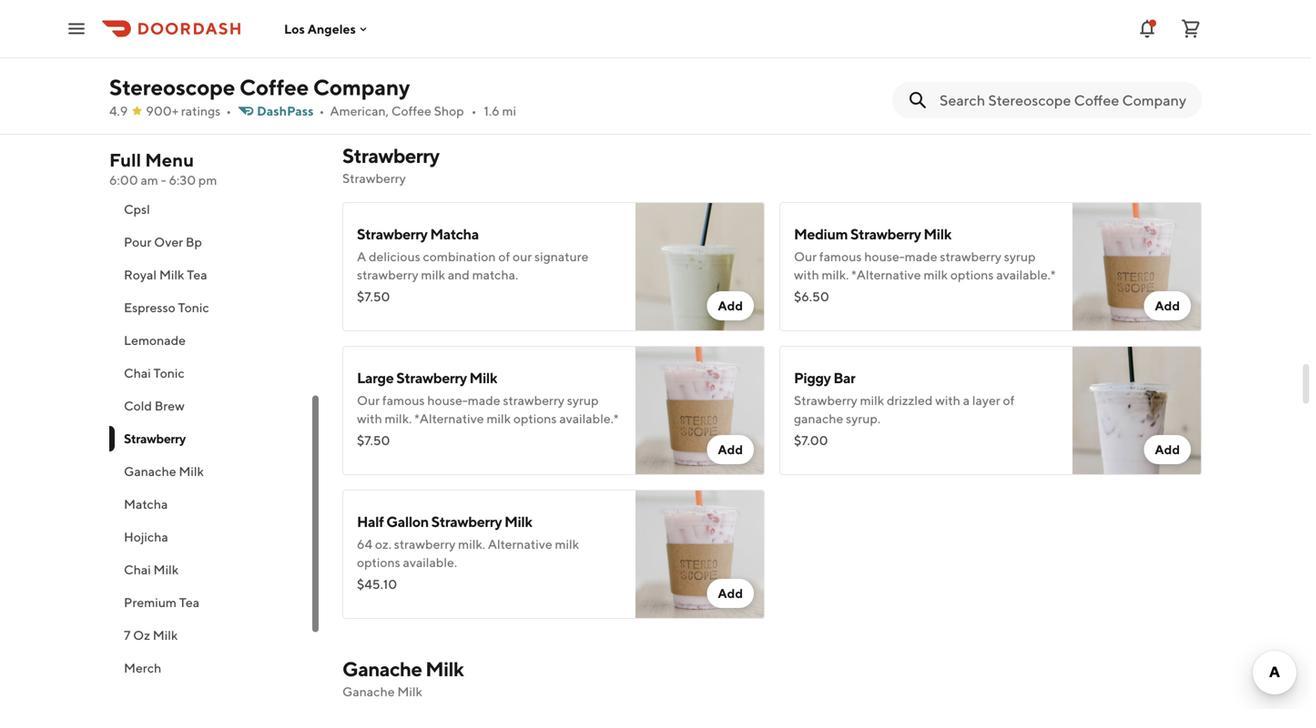 Task type: describe. For each thing, give the bounding box(es) containing it.
1 vertical spatial tea
[[179, 595, 200, 610]]

that
[[400, 23, 423, 38]]

matcha inside strawberry matcha a delicious combination of our signature strawberry milk and matcha. $7.50
[[430, 225, 479, 243]]

milk inside the 'medium strawberry milk our famous house-made strawberry syrup with milk. *alternative milk options available.* $6.50'
[[924, 225, 952, 243]]

milk. for medium
[[822, 267, 849, 282]]

milk inside the 'medium strawberry milk our famous house-made strawberry syrup with milk. *alternative milk options available.* $6.50'
[[924, 267, 948, 282]]

stereoscope
[[109, 74, 235, 100]]

1 • from the left
[[226, 103, 231, 118]]

ganache
[[794, 411, 844, 426]]

chai tonic button
[[109, 357, 321, 390]]

large strawberry milk our famous house-made strawberry syrup with milk. *alternative milk options available.* $7.50
[[357, 369, 619, 448]]

half gallon single origin cold brew image
[[1073, 0, 1202, 106]]

ganache milk ganache milk
[[342, 657, 464, 699]]

strawberry strawberry
[[342, 144, 439, 186]]

strawberry inside the 'medium strawberry milk our famous house-made strawberry syrup with milk. *alternative milk options available.* $6.50'
[[851, 225, 921, 243]]

menu
[[145, 149, 194, 171]]

ganache for ganache milk
[[124, 464, 176, 479]]

matcha inside "button"
[[124, 497, 168, 512]]

made for medium strawberry milk
[[905, 249, 938, 264]]

house- for medium
[[864, 249, 905, 264]]

famous for large
[[382, 393, 425, 408]]

chai for chai milk
[[124, 562, 151, 577]]

company
[[313, 74, 410, 100]]

los
[[284, 21, 305, 36]]

milk inside half gallon strawberry milk 64 oz. strawberry milk. alternative milk options available. $45.10
[[555, 537, 579, 552]]

pm
[[198, 173, 217, 188]]

pour
[[124, 234, 152, 250]]

with for medium strawberry milk
[[794, 267, 819, 282]]

shop
[[434, 103, 464, 118]]

brew
[[155, 398, 185, 413]]

full
[[109, 149, 141, 171]]

the
[[540, 23, 559, 38]]

matcha.
[[472, 267, 518, 282]]

milk. inside half gallon strawberry milk 64 oz. strawberry milk. alternative milk options available. $45.10
[[458, 537, 485, 552]]

medium
[[794, 225, 848, 243]]

espresso tonic
[[124, 300, 209, 315]]

strawberry inside large strawberry milk our famous house-made strawberry syrup with milk. *alternative milk options available.* $7.50
[[396, 369, 467, 387]]

royal milk tea button
[[109, 259, 321, 291]]

ratings
[[181, 103, 221, 118]]

add for strawberry matcha
[[718, 298, 743, 313]]

royal milk tea
[[124, 267, 207, 282]]

large cold brew image
[[636, 0, 765, 106]]

a
[[357, 249, 366, 264]]

origin
[[455, 41, 488, 56]]

alternative
[[488, 537, 552, 552]]

los angeles
[[284, 21, 356, 36]]

espresso tonic button
[[109, 291, 321, 324]]

syrup for medium strawberry milk
[[1004, 249, 1036, 264]]

with inside the "piggy bar strawberry milk drizzled with a layer of ganache syrup. $7.00"
[[935, 393, 961, 408]]

strawberry inside the "piggy bar strawberry milk drizzled with a layer of ganache syrup. $7.00"
[[794, 393, 858, 408]]

hojicha
[[124, 530, 168, 545]]

6:00
[[109, 173, 138, 188]]

premium tea
[[124, 595, 200, 610]]

$6.50
[[794, 289, 829, 304]]

0 vertical spatial tea
[[187, 267, 207, 282]]

hojicha button
[[109, 521, 321, 554]]

add button for strawberry matcha
[[707, 291, 754, 321]]

los angeles button
[[284, 21, 371, 36]]

half
[[357, 513, 384, 530]]

*alternative for large
[[414, 411, 484, 426]]

available.
[[403, 555, 457, 570]]

strawberry inside large strawberry milk our famous house-made strawberry syrup with milk. *alternative milk options available.* $7.50
[[503, 393, 565, 408]]

house- for large
[[427, 393, 468, 408]]

strawberry matcha image
[[636, 202, 765, 331]]

notification bell image
[[1136, 18, 1158, 40]]

large
[[357, 369, 394, 387]]

strawberry matcha a delicious combination of our signature strawberry milk and matcha. $7.50
[[357, 225, 589, 304]]

delicious
[[369, 249, 420, 264]]

varies
[[490, 41, 524, 56]]

course
[[562, 23, 600, 38]]

strawberry inside the 'medium strawberry milk our famous house-made strawberry syrup with milk. *alternative milk options available.* $6.50'
[[940, 249, 1002, 264]]

milk inside ganache milk button
[[179, 464, 204, 479]]

*alternative for medium
[[852, 267, 921, 282]]

daily.
[[527, 41, 556, 56]]

Item Search search field
[[940, 90, 1187, 110]]

options inside half gallon strawberry milk 64 oz. strawberry milk. alternative milk options available. $45.10
[[357, 555, 400, 570]]

half gallon strawberry milk image
[[636, 490, 765, 619]]

syrup for large strawberry milk
[[567, 393, 599, 408]]

stereoscope coffee company
[[109, 74, 410, 100]]

tonic for chai tonic
[[153, 366, 185, 381]]

large strawberry milk image
[[636, 346, 765, 475]]

ganache milk
[[124, 464, 204, 479]]

espresso
[[124, 300, 175, 315]]

open menu image
[[66, 18, 87, 40]]

combination
[[423, 249, 496, 264]]

add button for medium strawberry milk
[[1144, 291, 1191, 321]]

7 oz milk button
[[109, 619, 321, 652]]

pour over bp button
[[109, 226, 321, 259]]

strawberry inside strawberry matcha a delicious combination of our signature strawberry milk and matcha. $7.50
[[357, 225, 428, 243]]

1.6
[[484, 103, 500, 118]]

cold
[[484, 23, 509, 38]]

medium strawberry milk image
[[1073, 202, 1202, 331]]

premium tea button
[[109, 586, 321, 619]]

$7.00
[[794, 433, 828, 448]]

cpsl
[[124, 202, 150, 217]]

medium strawberry milk our famous house-made strawberry syrup with milk. *alternative milk options available.* $6.50
[[794, 225, 1056, 304]]

add for half gallon strawberry milk
[[718, 586, 743, 601]]

24
[[357, 41, 372, 56]]

hours.
[[374, 41, 410, 56]]

add for medium strawberry milk
[[1155, 298, 1180, 313]]

milk inside strawberry matcha a delicious combination of our signature strawberry milk and matcha. $7.50
[[421, 267, 445, 282]]

bp
[[186, 234, 202, 250]]

oz
[[133, 628, 150, 643]]

piggy bar strawberry milk drizzled with a layer of ganache syrup. $7.00
[[794, 369, 1015, 448]]

coffee down is
[[412, 41, 452, 56]]

add for piggy bar
[[1155, 442, 1180, 457]]

2 vertical spatial ganache
[[342, 684, 395, 699]]

half gallon strawberry milk 64 oz. strawberry milk. alternative milk options available. $45.10
[[357, 513, 579, 592]]

am
[[141, 173, 158, 188]]

royal
[[124, 267, 157, 282]]

tonic for espresso tonic
[[178, 300, 209, 315]]

of for coffee
[[603, 23, 614, 38]]



Task type: locate. For each thing, give the bounding box(es) containing it.
1 vertical spatial made
[[468, 393, 500, 408]]

0 vertical spatial milk.
[[822, 267, 849, 282]]

0 vertical spatial available.*
[[996, 267, 1056, 282]]

0 vertical spatial chai
[[124, 366, 151, 381]]

cold brew button
[[109, 390, 321, 423]]

add button for piggy bar
[[1144, 435, 1191, 464]]

tonic inside button
[[153, 366, 185, 381]]

strawberry inside strawberry matcha a delicious combination of our signature strawberry milk and matcha. $7.50
[[357, 267, 419, 282]]

our down medium
[[794, 249, 817, 264]]

0 vertical spatial tonic
[[178, 300, 209, 315]]

0 horizontal spatial •
[[226, 103, 231, 118]]

strawberry inside the strawberry strawberry
[[342, 171, 406, 186]]

add button
[[1144, 66, 1191, 95], [707, 291, 754, 321], [1144, 291, 1191, 321], [707, 435, 754, 464], [1144, 435, 1191, 464], [707, 579, 754, 608]]

of inside the "piggy bar strawberry milk drizzled with a layer of ganache syrup. $7.00"
[[1003, 393, 1015, 408]]

with inside large strawberry milk our famous house-made strawberry syrup with milk. *alternative milk options available.* $7.50
[[357, 411, 382, 426]]

matcha up hojicha at the bottom left of the page
[[124, 497, 168, 512]]

mi
[[502, 103, 516, 118]]

lemonade button
[[109, 324, 321, 357]]

$7.50 inside large strawberry milk our famous house-made strawberry syrup with milk. *alternative milk options available.* $7.50
[[357, 433, 390, 448]]

our
[[794, 249, 817, 264], [357, 393, 380, 408]]

available.* inside large strawberry milk our famous house-made strawberry syrup with milk. *alternative milk options available.* $7.50
[[559, 411, 619, 426]]

over
[[154, 234, 183, 250]]

strawberry
[[342, 144, 439, 168], [342, 171, 406, 186], [357, 225, 428, 243], [851, 225, 921, 243], [396, 369, 467, 387], [794, 393, 858, 408], [124, 431, 186, 446], [431, 513, 502, 530]]

0 horizontal spatial syrup
[[567, 393, 599, 408]]

made inside large strawberry milk our famous house-made strawberry syrup with milk. *alternative milk options available.* $7.50
[[468, 393, 500, 408]]

• right dashpass
[[319, 103, 325, 118]]

2 horizontal spatial •
[[471, 103, 477, 118]]

chai tonic
[[124, 366, 185, 381]]

1 vertical spatial $7.50
[[357, 433, 390, 448]]

layer
[[972, 393, 1001, 408]]

milk inside the "piggy bar strawberry milk drizzled with a layer of ganache syrup. $7.00"
[[860, 393, 884, 408]]

chai
[[124, 366, 151, 381], [124, 562, 151, 577]]

piggy
[[794, 369, 831, 387]]

a
[[963, 393, 970, 408]]

1 vertical spatial milk.
[[385, 411, 412, 426]]

2 chai from the top
[[124, 562, 151, 577]]

milk inside large strawberry milk our famous house-made strawberry syrup with milk. *alternative milk options available.* $7.50
[[469, 369, 497, 387]]

64
[[357, 537, 373, 552]]

made for large strawberry milk
[[468, 393, 500, 408]]

1 horizontal spatial made
[[905, 249, 938, 264]]

$7.50
[[357, 289, 390, 304], [357, 433, 390, 448]]

1 horizontal spatial famous
[[819, 249, 862, 264]]

cold brew
[[124, 398, 185, 413]]

chai inside button
[[124, 366, 151, 381]]

famous inside large strawberry milk our famous house-made strawberry syrup with milk. *alternative milk options available.* $7.50
[[382, 393, 425, 408]]

2 • from the left
[[319, 103, 325, 118]]

0 horizontal spatial house-
[[427, 393, 468, 408]]

chai for chai tonic
[[124, 366, 151, 381]]

0 horizontal spatial *alternative
[[414, 411, 484, 426]]

tonic up the brew
[[153, 366, 185, 381]]

available.* for medium strawberry milk
[[996, 267, 1056, 282]]

of right course in the top of the page
[[603, 23, 614, 38]]

add for large strawberry milk
[[718, 442, 743, 457]]

1 horizontal spatial milk.
[[458, 537, 485, 552]]

0 horizontal spatial famous
[[382, 393, 425, 408]]

1 horizontal spatial with
[[794, 267, 819, 282]]

and
[[448, 267, 470, 282]]

american,
[[330, 103, 389, 118]]

0 vertical spatial house-
[[864, 249, 905, 264]]

0 vertical spatial of
[[603, 23, 614, 38]]

ganache inside button
[[124, 464, 176, 479]]

syrup inside the 'medium strawberry milk our famous house-made strawberry syrup with milk. *alternative milk options available.* $6.50'
[[1004, 249, 1036, 264]]

options inside the 'medium strawberry milk our famous house-made strawberry syrup with milk. *alternative milk options available.* $6.50'
[[951, 267, 994, 282]]

of
[[603, 23, 614, 38], [498, 249, 510, 264], [1003, 393, 1015, 408]]

with inside the 'medium strawberry milk our famous house-made strawberry syrup with milk. *alternative milk options available.* $6.50'
[[794, 267, 819, 282]]

brewed
[[437, 23, 481, 38]]

0 vertical spatial options
[[951, 267, 994, 282]]

milk. inside large strawberry milk our famous house-made strawberry syrup with milk. *alternative milk options available.* $7.50
[[385, 411, 412, 426]]

coffee that is brewed cold over the course of 24 hours. coffee origin varies daily.
[[357, 23, 614, 56]]

with
[[794, 267, 819, 282], [935, 393, 961, 408], [357, 411, 382, 426]]

cpsl button
[[109, 193, 321, 226]]

0 vertical spatial made
[[905, 249, 938, 264]]

0 vertical spatial with
[[794, 267, 819, 282]]

1 horizontal spatial *alternative
[[852, 267, 921, 282]]

1 vertical spatial available.*
[[559, 411, 619, 426]]

chai down hojicha at the bottom left of the page
[[124, 562, 151, 577]]

milk. left "alternative"
[[458, 537, 485, 552]]

our inside the 'medium strawberry milk our famous house-made strawberry syrup with milk. *alternative milk options available.* $6.50'
[[794, 249, 817, 264]]

0 horizontal spatial available.*
[[559, 411, 619, 426]]

2 vertical spatial with
[[357, 411, 382, 426]]

1 vertical spatial syrup
[[567, 393, 599, 408]]

merch
[[124, 661, 161, 676]]

our for large strawberry milk
[[357, 393, 380, 408]]

4.9
[[109, 103, 128, 118]]

tea right premium
[[179, 595, 200, 610]]

1 vertical spatial tonic
[[153, 366, 185, 381]]

1 horizontal spatial house-
[[864, 249, 905, 264]]

add
[[1155, 72, 1180, 87], [718, 298, 743, 313], [1155, 298, 1180, 313], [718, 442, 743, 457], [1155, 442, 1180, 457], [718, 586, 743, 601]]

signature
[[535, 249, 589, 264]]

syrup inside large strawberry milk our famous house-made strawberry syrup with milk. *alternative milk options available.* $7.50
[[567, 393, 599, 408]]

strawberry inside half gallon strawberry milk 64 oz. strawberry milk. alternative milk options available. $45.10
[[431, 513, 502, 530]]

famous inside the 'medium strawberry milk our famous house-made strawberry syrup with milk. *alternative milk options available.* $6.50'
[[819, 249, 862, 264]]

our
[[513, 249, 532, 264]]

drizzled
[[887, 393, 933, 408]]

over
[[511, 23, 537, 38]]

options inside large strawberry milk our famous house-made strawberry syrup with milk. *alternative milk options available.* $7.50
[[513, 411, 557, 426]]

our inside large strawberry milk our famous house-made strawberry syrup with milk. *alternative milk options available.* $7.50
[[357, 393, 380, 408]]

coffee
[[357, 23, 397, 38], [412, 41, 452, 56], [240, 74, 309, 100], [391, 103, 431, 118]]

tonic inside button
[[178, 300, 209, 315]]

of inside "coffee that is brewed cold over the course of 24 hours. coffee origin varies daily."
[[603, 23, 614, 38]]

0 horizontal spatial of
[[498, 249, 510, 264]]

milk. inside the 'medium strawberry milk our famous house-made strawberry syrup with milk. *alternative milk options available.* $6.50'
[[822, 267, 849, 282]]

american, coffee shop • 1.6 mi
[[330, 103, 516, 118]]

famous down medium
[[819, 249, 862, 264]]

1 vertical spatial matcha
[[124, 497, 168, 512]]

tea
[[187, 267, 207, 282], [179, 595, 200, 610]]

• right ratings
[[226, 103, 231, 118]]

matcha button
[[109, 488, 321, 521]]

900+ ratings •
[[146, 103, 231, 118]]

0 vertical spatial syrup
[[1004, 249, 1036, 264]]

gallon
[[386, 513, 429, 530]]

our for medium strawberry milk
[[794, 249, 817, 264]]

of right the layer on the right bottom of page
[[1003, 393, 1015, 408]]

milk inside chai milk button
[[153, 562, 179, 577]]

1 vertical spatial house-
[[427, 393, 468, 408]]

1 vertical spatial with
[[935, 393, 961, 408]]

lemonade
[[124, 333, 186, 348]]

with for large strawberry milk
[[357, 411, 382, 426]]

tonic down royal milk tea button
[[178, 300, 209, 315]]

chai inside button
[[124, 562, 151, 577]]

chai milk
[[124, 562, 179, 577]]

milk inside royal milk tea button
[[159, 267, 184, 282]]

of for piggy
[[1003, 393, 1015, 408]]

1 vertical spatial chai
[[124, 562, 151, 577]]

1 horizontal spatial our
[[794, 249, 817, 264]]

syrup.
[[846, 411, 881, 426]]

1 horizontal spatial •
[[319, 103, 325, 118]]

our down large
[[357, 393, 380, 408]]

1 horizontal spatial syrup
[[1004, 249, 1036, 264]]

dashpass •
[[257, 103, 325, 118]]

ganache
[[124, 464, 176, 479], [342, 657, 422, 681], [342, 684, 395, 699]]

add button for half gallon strawberry milk
[[707, 579, 754, 608]]

1 vertical spatial options
[[513, 411, 557, 426]]

famous for medium
[[819, 249, 862, 264]]

1 vertical spatial *alternative
[[414, 411, 484, 426]]

0 horizontal spatial milk.
[[385, 411, 412, 426]]

• left "1.6"
[[471, 103, 477, 118]]

2 vertical spatial milk.
[[458, 537, 485, 552]]

matcha up the combination
[[430, 225, 479, 243]]

1 vertical spatial of
[[498, 249, 510, 264]]

0 horizontal spatial our
[[357, 393, 380, 408]]

0 vertical spatial $7.50
[[357, 289, 390, 304]]

1 $7.50 from the top
[[357, 289, 390, 304]]

options
[[951, 267, 994, 282], [513, 411, 557, 426], [357, 555, 400, 570]]

2 vertical spatial options
[[357, 555, 400, 570]]

milk. up $6.50
[[822, 267, 849, 282]]

-
[[161, 173, 166, 188]]

*alternative inside the 'medium strawberry milk our famous house-made strawberry syrup with milk. *alternative milk options available.* $6.50'
[[852, 267, 921, 282]]

merch button
[[109, 652, 321, 685]]

0 horizontal spatial options
[[357, 555, 400, 570]]

2 horizontal spatial options
[[951, 267, 994, 282]]

2 vertical spatial of
[[1003, 393, 1015, 408]]

piggy bar image
[[1073, 346, 1202, 475]]

0 horizontal spatial with
[[357, 411, 382, 426]]

0 vertical spatial *alternative
[[852, 267, 921, 282]]

of left our
[[498, 249, 510, 264]]

$7.50 inside strawberry matcha a delicious combination of our signature strawberry milk and matcha. $7.50
[[357, 289, 390, 304]]

made inside the 'medium strawberry milk our famous house-made strawberry syrup with milk. *alternative milk options available.* $6.50'
[[905, 249, 938, 264]]

2 horizontal spatial with
[[935, 393, 961, 408]]

premium
[[124, 595, 177, 610]]

tonic
[[178, 300, 209, 315], [153, 366, 185, 381]]

available.*
[[996, 267, 1056, 282], [559, 411, 619, 426]]

1 vertical spatial ganache
[[342, 657, 422, 681]]

2 horizontal spatial of
[[1003, 393, 1015, 408]]

with left a
[[935, 393, 961, 408]]

$7.50 down the a
[[357, 289, 390, 304]]

pour over bp
[[124, 234, 202, 250]]

cold
[[124, 398, 152, 413]]

strawberry
[[940, 249, 1002, 264], [357, 267, 419, 282], [503, 393, 565, 408], [394, 537, 456, 552]]

available.* inside the 'medium strawberry milk our famous house-made strawberry syrup with milk. *alternative milk options available.* $6.50'
[[996, 267, 1056, 282]]

0 vertical spatial our
[[794, 249, 817, 264]]

$7.50 down large
[[357, 433, 390, 448]]

milk
[[924, 225, 952, 243], [159, 267, 184, 282], [469, 369, 497, 387], [179, 464, 204, 479], [504, 513, 532, 530], [153, 562, 179, 577], [153, 628, 178, 643], [425, 657, 464, 681], [397, 684, 422, 699]]

1 vertical spatial our
[[357, 393, 380, 408]]

options for large strawberry milk
[[513, 411, 557, 426]]

2 horizontal spatial milk.
[[822, 267, 849, 282]]

3 • from the left
[[471, 103, 477, 118]]

oz.
[[375, 537, 392, 552]]

2 $7.50 from the top
[[357, 433, 390, 448]]

ganache milk button
[[109, 455, 321, 488]]

ganache for ganache milk ganache milk
[[342, 657, 422, 681]]

with up $6.50
[[794, 267, 819, 282]]

dashpass
[[257, 103, 314, 118]]

*alternative inside large strawberry milk our famous house-made strawberry syrup with milk. *alternative milk options available.* $7.50
[[414, 411, 484, 426]]

is
[[426, 23, 435, 38]]

famous
[[819, 249, 862, 264], [382, 393, 425, 408]]

0 items, open order cart image
[[1180, 18, 1202, 40]]

$38.00
[[794, 54, 838, 69]]

coffee up 24
[[357, 23, 397, 38]]

0 vertical spatial famous
[[819, 249, 862, 264]]

milk. for large
[[385, 411, 412, 426]]

house- inside large strawberry milk our famous house-made strawberry syrup with milk. *alternative milk options available.* $7.50
[[427, 393, 468, 408]]

full menu 6:00 am - 6:30 pm
[[109, 149, 217, 188]]

chai milk button
[[109, 554, 321, 586]]

house- inside the 'medium strawberry milk our famous house-made strawberry syrup with milk. *alternative milk options available.* $6.50'
[[864, 249, 905, 264]]

house-
[[864, 249, 905, 264], [427, 393, 468, 408]]

angeles
[[308, 21, 356, 36]]

7
[[124, 628, 131, 643]]

0 vertical spatial ganache
[[124, 464, 176, 479]]

milk inside half gallon strawberry milk 64 oz. strawberry milk. alternative milk options available. $45.10
[[504, 513, 532, 530]]

0 vertical spatial matcha
[[430, 225, 479, 243]]

1 horizontal spatial available.*
[[996, 267, 1056, 282]]

coffee up dashpass
[[240, 74, 309, 100]]

made
[[905, 249, 938, 264], [468, 393, 500, 408]]

$45.10
[[357, 577, 397, 592]]

famous down large
[[382, 393, 425, 408]]

with down large
[[357, 411, 382, 426]]

of inside strawberry matcha a delicious combination of our signature strawberry milk and matcha. $7.50
[[498, 249, 510, 264]]

strawberry inside half gallon strawberry milk 64 oz. strawberry milk. alternative milk options available. $45.10
[[394, 537, 456, 552]]

milk.
[[822, 267, 849, 282], [385, 411, 412, 426], [458, 537, 485, 552]]

bar
[[834, 369, 856, 387]]

1 horizontal spatial options
[[513, 411, 557, 426]]

1 horizontal spatial matcha
[[430, 225, 479, 243]]

coffee left shop
[[391, 103, 431, 118]]

0 horizontal spatial made
[[468, 393, 500, 408]]

1 horizontal spatial of
[[603, 23, 614, 38]]

milk inside 7 oz milk button
[[153, 628, 178, 643]]

7 oz milk
[[124, 628, 178, 643]]

milk inside large strawberry milk our famous house-made strawberry syrup with milk. *alternative milk options available.* $7.50
[[487, 411, 511, 426]]

options for medium strawberry milk
[[951, 267, 994, 282]]

0 horizontal spatial matcha
[[124, 497, 168, 512]]

milk. down large
[[385, 411, 412, 426]]

chai up cold
[[124, 366, 151, 381]]

1 chai from the top
[[124, 366, 151, 381]]

1 vertical spatial famous
[[382, 393, 425, 408]]

tea down bp
[[187, 267, 207, 282]]

syrup
[[1004, 249, 1036, 264], [567, 393, 599, 408]]

add button for large strawberry milk
[[707, 435, 754, 464]]

available.* for large strawberry milk
[[559, 411, 619, 426]]

900+
[[146, 103, 179, 118]]



Task type: vqa. For each thing, say whether or not it's contained in the screenshot.


